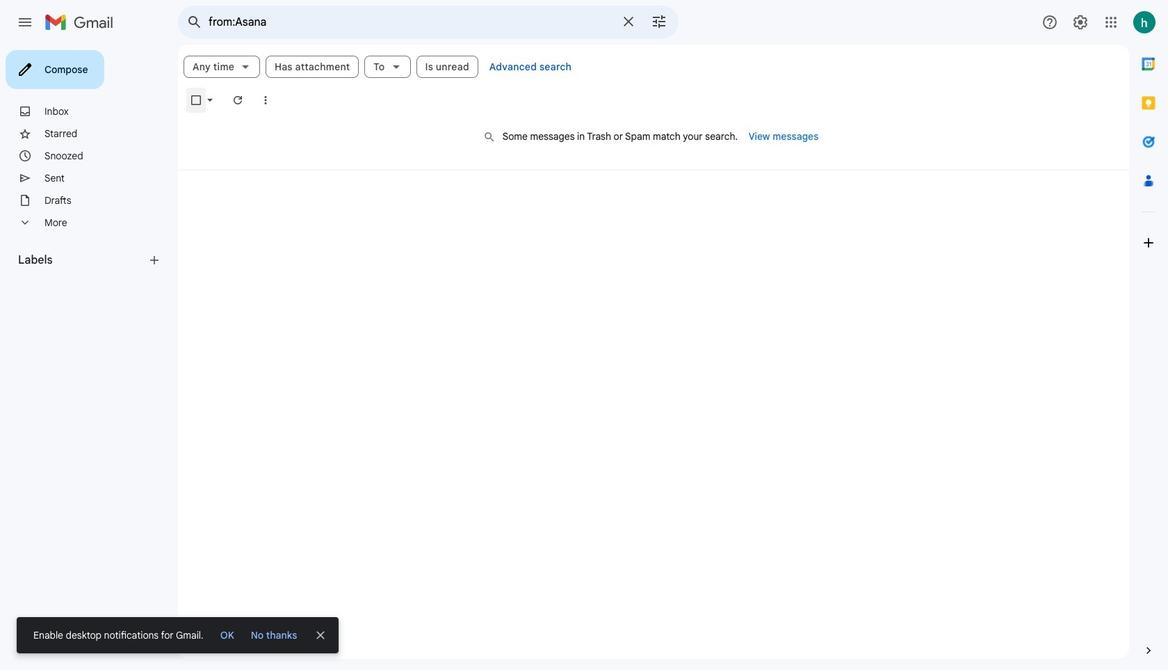 Task type: describe. For each thing, give the bounding box(es) containing it.
advanced search options image
[[646, 8, 673, 35]]

settings image
[[1073, 14, 1090, 31]]

gmail image
[[45, 8, 120, 36]]

search mail image
[[182, 10, 207, 35]]

clear search image
[[615, 8, 643, 35]]



Task type: vqa. For each thing, say whether or not it's contained in the screenshot.
Jun 27, 2023, 4:52 PM Jun
no



Task type: locate. For each thing, give the bounding box(es) containing it.
heading
[[18, 253, 147, 267]]

Search mail text field
[[209, 15, 612, 29]]

tab list
[[1130, 45, 1169, 620]]

main content
[[178, 45, 1130, 659]]

navigation
[[0, 45, 178, 670]]

main menu image
[[17, 14, 33, 31]]

None checkbox
[[189, 93, 203, 107]]

more email options image
[[259, 93, 273, 107]]

None search field
[[178, 6, 679, 39]]

refresh image
[[231, 93, 245, 107]]

support image
[[1042, 14, 1059, 31]]

alert
[[17, 32, 1147, 653]]



